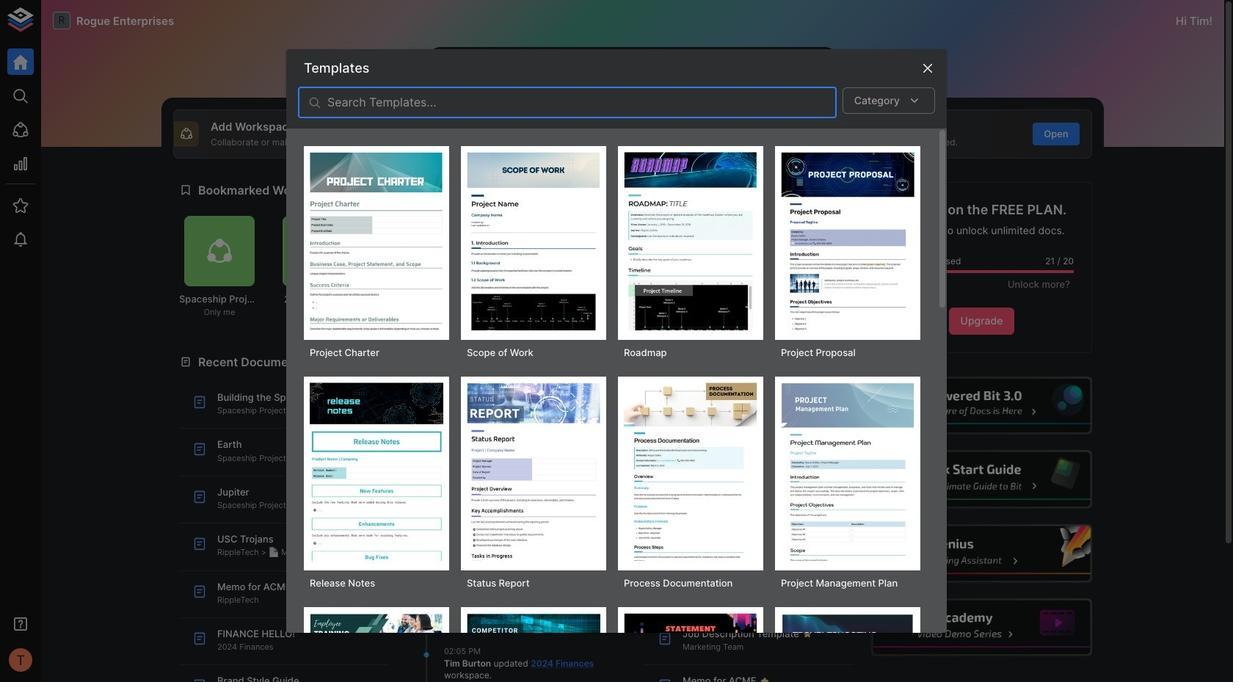 Task type: locate. For each thing, give the bounding box(es) containing it.
roadmap image
[[624, 152, 758, 330]]

help image
[[872, 377, 1093, 435], [872, 451, 1093, 509], [872, 525, 1093, 583], [872, 599, 1093, 657]]

2 help image from the top
[[872, 451, 1093, 509]]

4 help image from the top
[[872, 599, 1093, 657]]

Search Templates... text field
[[328, 87, 837, 118]]

status report image
[[467, 383, 601, 561]]

dialog
[[286, 49, 947, 682]]

project charter image
[[310, 152, 444, 330]]

project proposal image
[[781, 152, 915, 330]]



Task type: describe. For each thing, give the bounding box(es) containing it.
statement of work image
[[624, 613, 758, 682]]

process documentation image
[[624, 383, 758, 561]]

troubleshooting guide image
[[781, 613, 915, 682]]

competitor research report image
[[467, 613, 601, 682]]

3 help image from the top
[[872, 525, 1093, 583]]

employee training manual image
[[310, 613, 444, 682]]

scope of work image
[[467, 152, 601, 330]]

release notes image
[[310, 383, 444, 561]]

1 help image from the top
[[872, 377, 1093, 435]]

project management plan image
[[781, 383, 915, 561]]



Task type: vqa. For each thing, say whether or not it's contained in the screenshot.
"Project Proposal" IMAGE
yes



